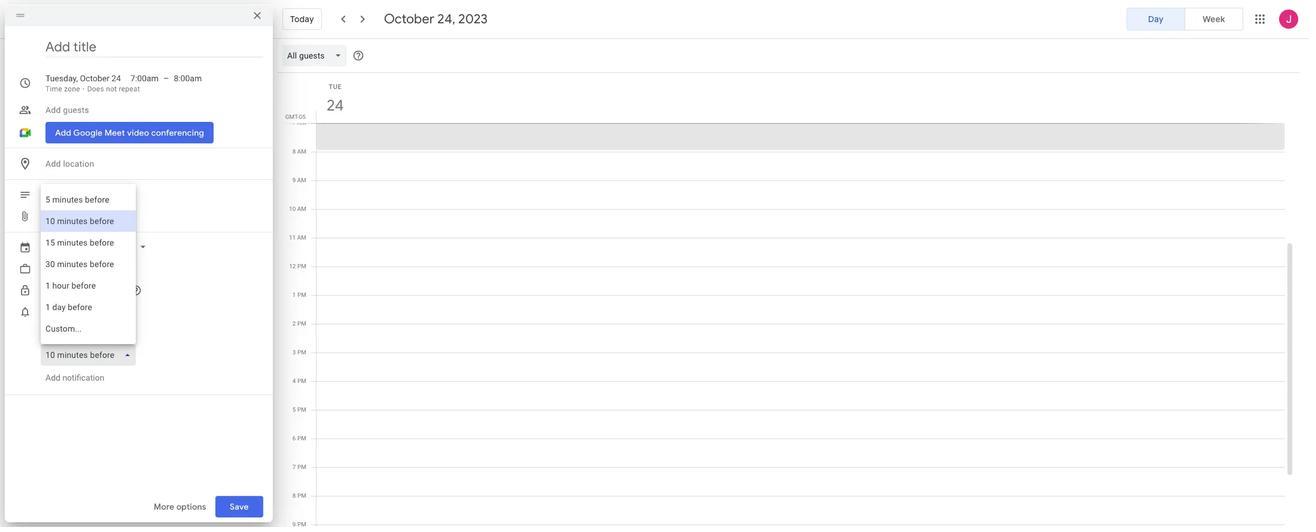 Task type: locate. For each thing, give the bounding box(es) containing it.
1 7 from the top
[[292, 120, 296, 126]]

pm right 6
[[297, 436, 306, 442]]

pm right the 1
[[297, 292, 306, 299]]

today button
[[282, 5, 322, 34]]

pm
[[297, 263, 306, 270], [297, 292, 306, 299], [297, 321, 306, 327], [297, 349, 306, 356], [297, 378, 306, 385], [297, 407, 306, 414], [297, 436, 306, 442], [297, 464, 306, 471], [297, 493, 306, 500]]

8 am
[[292, 148, 306, 155]]

–
[[163, 74, 169, 83]]

2 pm
[[293, 321, 306, 327]]

11 am
[[289, 235, 306, 241]]

pm for 4 pm
[[297, 378, 306, 385]]

am for 11 am
[[297, 235, 306, 241]]

october up does
[[80, 74, 109, 83]]

pm for 1 pm
[[297, 292, 306, 299]]

0 vertical spatial 24
[[112, 74, 121, 83]]

7 option from the top
[[41, 318, 136, 340]]

pm right '4'
[[297, 378, 306, 385]]

am for 9 am
[[297, 177, 306, 184]]

7 left 05
[[292, 120, 296, 126]]

to element
[[163, 72, 169, 84]]

5
[[293, 407, 296, 414]]

7 pm
[[293, 464, 306, 471]]

pm right the 3
[[297, 349, 306, 356]]

3 pm
[[293, 349, 306, 356]]

5 pm from the top
[[297, 378, 306, 385]]

add for add notification
[[45, 373, 60, 383]]

pm for 12 pm
[[297, 263, 306, 270]]

am right the 10
[[297, 206, 306, 212]]

0 vertical spatial 7
[[292, 120, 296, 126]]

peterson
[[74, 243, 108, 253]]

1 add from the top
[[45, 105, 61, 115]]

7 am
[[292, 120, 306, 126]]

3 option from the top
[[41, 232, 136, 254]]

4
[[293, 378, 296, 385]]

2 add from the top
[[45, 159, 61, 169]]

does not repeat
[[87, 85, 140, 93]]

add attachment button
[[41, 206, 110, 227]]

tuesday,
[[45, 74, 78, 83]]

4 am from the top
[[297, 206, 306, 212]]

8 down 7 pm
[[293, 493, 296, 500]]

1 vertical spatial 8
[[293, 493, 296, 500]]

add
[[45, 105, 61, 115], [45, 159, 61, 169], [45, 190, 61, 200], [45, 212, 60, 221], [45, 373, 60, 383]]

2 pm from the top
[[297, 292, 306, 299]]

24
[[112, 74, 121, 83], [326, 96, 343, 115]]

3 am from the top
[[297, 177, 306, 184]]

2023
[[458, 11, 488, 28]]

1 option from the top
[[41, 189, 136, 211]]

pm up 8 pm
[[297, 464, 306, 471]]

am for 7 am
[[297, 120, 306, 126]]

0 horizontal spatial october
[[80, 74, 109, 83]]

add left location
[[45, 159, 61, 169]]

add up add attachment button
[[45, 190, 61, 200]]

8 pm from the top
[[297, 464, 306, 471]]

pm for 8 pm
[[297, 493, 306, 500]]

1 8 from the top
[[292, 148, 296, 155]]

9 am
[[292, 177, 306, 184]]

time zone
[[45, 85, 80, 93]]

1 pm from the top
[[297, 263, 306, 270]]

0 horizontal spatial 24
[[112, 74, 121, 83]]

gmt-05
[[285, 114, 306, 120]]

24 down tue
[[326, 96, 343, 115]]

add description
[[45, 190, 106, 200]]

8 up '9'
[[292, 148, 296, 155]]

7:00am – 8:00am
[[131, 74, 202, 83]]

time
[[45, 85, 62, 93]]

notification list box
[[41, 184, 136, 345]]

option
[[41, 189, 136, 211], [41, 211, 136, 232], [41, 232, 136, 254], [41, 254, 136, 275], [41, 275, 136, 297], [41, 297, 136, 318], [41, 318, 136, 340]]

pm for 3 pm
[[297, 349, 306, 356]]

7 pm from the top
[[297, 436, 306, 442]]

2 7 from the top
[[293, 464, 296, 471]]

pm right 12
[[297, 263, 306, 270]]

4 pm from the top
[[297, 349, 306, 356]]

guests
[[63, 105, 89, 115]]

9
[[292, 177, 296, 184]]

7
[[292, 120, 296, 126], [293, 464, 296, 471]]

1 vertical spatial 24
[[326, 96, 343, 115]]

24 up does not repeat in the left top of the page
[[112, 74, 121, 83]]

am up 8 am
[[297, 120, 306, 126]]

7 for 7 am
[[292, 120, 296, 126]]

am
[[297, 120, 306, 126], [297, 148, 306, 155], [297, 177, 306, 184], [297, 206, 306, 212], [297, 235, 306, 241]]

1 vertical spatial 7
[[293, 464, 296, 471]]

6 pm
[[293, 436, 306, 442]]

add left notification
[[45, 373, 60, 383]]

am right 11
[[297, 235, 306, 241]]

4 add from the top
[[45, 212, 60, 221]]

24 column header
[[316, 73, 1285, 123]]

add inside dropdown button
[[45, 105, 61, 115]]

pm down 7 pm
[[297, 493, 306, 500]]

am right '9'
[[297, 177, 306, 184]]

8
[[292, 148, 296, 155], [293, 493, 296, 500]]

pm right the "5"
[[297, 407, 306, 414]]

0 vertical spatial 8
[[292, 148, 296, 155]]

add location button
[[41, 153, 263, 175]]

12 pm
[[289, 263, 306, 270]]

9 pm from the top
[[297, 493, 306, 500]]

10
[[289, 206, 296, 212]]

24,
[[437, 11, 455, 28]]

tue
[[329, 83, 342, 91]]

october
[[384, 11, 434, 28], [80, 74, 109, 83]]

0 vertical spatial october
[[384, 11, 434, 28]]

5 add from the top
[[45, 373, 60, 383]]

3 pm from the top
[[297, 321, 306, 327]]

6 pm from the top
[[297, 407, 306, 414]]

add down time
[[45, 105, 61, 115]]

2 8 from the top
[[293, 493, 296, 500]]

location
[[63, 159, 94, 169]]

24 inside column header
[[326, 96, 343, 115]]

pm right 2 at the left bottom of page
[[297, 321, 306, 327]]

am for 8 am
[[297, 148, 306, 155]]

4 option from the top
[[41, 254, 136, 275]]

7 down 6
[[293, 464, 296, 471]]

5 am from the top
[[297, 235, 306, 241]]

add guests
[[45, 105, 89, 115]]

am down 7 am
[[297, 148, 306, 155]]

3 add from the top
[[45, 190, 61, 200]]

add left attachment
[[45, 212, 60, 221]]

1 horizontal spatial october
[[384, 11, 434, 28]]

None field
[[282, 45, 351, 66], [41, 345, 141, 366], [282, 45, 351, 66], [41, 345, 141, 366]]

pm for 5 pm
[[297, 407, 306, 414]]

day
[[1148, 14, 1164, 25]]

8 for 8 pm
[[293, 493, 296, 500]]

option group
[[1127, 8, 1244, 31]]

1 horizontal spatial 24
[[326, 96, 343, 115]]

add guests button
[[41, 99, 263, 121]]

1 am from the top
[[297, 120, 306, 126]]

2 am from the top
[[297, 148, 306, 155]]

october left '24,'
[[384, 11, 434, 28]]



Task type: vqa. For each thing, say whether or not it's contained in the screenshot.
Pm for 2 PM
yes



Task type: describe. For each thing, give the bounding box(es) containing it.
24 grid
[[278, 73, 1295, 528]]

today
[[290, 14, 314, 25]]

add for add location
[[45, 159, 61, 169]]

gmt-
[[285, 114, 299, 120]]

1
[[293, 292, 296, 299]]

Day radio
[[1127, 8, 1185, 31]]

attachment
[[62, 212, 105, 221]]

8 for 8 am
[[292, 148, 296, 155]]

tue 24
[[326, 83, 343, 115]]

5 option from the top
[[41, 275, 136, 297]]

pm for 2 pm
[[297, 321, 306, 327]]

notification
[[62, 373, 104, 383]]

description
[[63, 190, 106, 200]]

zone
[[64, 85, 80, 93]]

add description button
[[41, 184, 263, 206]]

add for add guests
[[45, 105, 61, 115]]

calendar color, event color image
[[123, 237, 149, 259]]

tuesday, october 24
[[45, 74, 121, 83]]

1 vertical spatial october
[[80, 74, 109, 83]]

add attachment
[[45, 212, 105, 221]]

12
[[289, 263, 296, 270]]

am for 10 am
[[297, 206, 306, 212]]

not
[[106, 85, 117, 93]]

pm for 6 pm
[[297, 436, 306, 442]]

6
[[293, 436, 296, 442]]

8 pm
[[293, 493, 306, 500]]

1 pm
[[293, 292, 306, 299]]

add notification button
[[41, 364, 109, 393]]

5 pm
[[293, 407, 306, 414]]

6 option from the top
[[41, 297, 136, 318]]

3
[[293, 349, 296, 356]]

Week radio
[[1185, 8, 1244, 31]]

repeat
[[119, 85, 140, 93]]

2
[[293, 321, 296, 327]]

Add title text field
[[45, 38, 263, 56]]

add for add description
[[45, 190, 61, 200]]

10 am
[[289, 206, 306, 212]]

october 24, 2023
[[384, 11, 488, 28]]

add notification
[[45, 373, 104, 383]]

7:00am
[[131, 74, 159, 83]]

4 pm
[[293, 378, 306, 385]]

add location
[[45, 159, 94, 169]]

pm for 7 pm
[[297, 464, 306, 471]]

option group containing day
[[1127, 8, 1244, 31]]

week
[[1203, 14, 1225, 25]]

8:00am
[[174, 74, 202, 83]]

05
[[299, 114, 306, 120]]

james
[[45, 243, 72, 253]]

2 option from the top
[[41, 211, 136, 232]]

tuesday, october 24 element
[[321, 92, 349, 120]]

james peterson
[[45, 243, 108, 253]]

add for add attachment
[[45, 212, 60, 221]]

7 for 7 pm
[[293, 464, 296, 471]]

notifications element
[[41, 184, 263, 366]]

does
[[87, 85, 104, 93]]

11
[[289, 235, 296, 241]]



